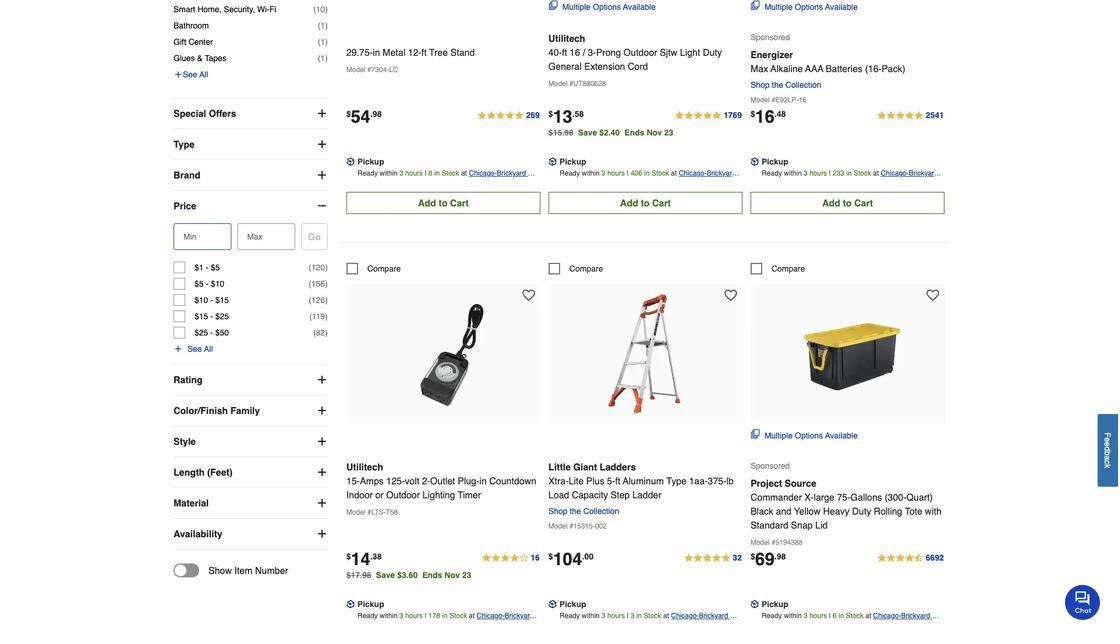 Task type: locate. For each thing, give the bounding box(es) containing it.
ready down the actual price $16.48 element
[[762, 170, 782, 178]]

0 vertical spatial ends nov 23 element
[[624, 128, 678, 138]]

at inside ready within 3 hours | 6 in stock at chicago-brickyard lowe's
[[865, 613, 871, 621]]

plus image for length (feet)
[[316, 467, 328, 479]]

29.75-
[[346, 47, 373, 58]]

pickup down $ 54 .98
[[357, 157, 384, 167]]

brickyard inside ready within 3 hours | 6 in stock at chicago-brickyard lowe's
[[901, 613, 930, 621]]

3 add to cart from the left
[[822, 198, 873, 209]]

multiple options available for "multiple options available" link above energizer
[[765, 2, 858, 12]]

126
[[311, 296, 325, 305]]

1 vertical spatial .98
[[775, 552, 786, 562]]

# for ut880628
[[569, 80, 573, 88]]

source
[[785, 479, 816, 489]]

2 horizontal spatial cart
[[854, 198, 873, 209]]

1 horizontal spatial add to cart
[[620, 198, 671, 209]]

002
[[595, 523, 607, 531]]

16 down aaa
[[799, 96, 806, 104]]

lowe's inside ready within 3 hours | 8 in stock at chicago-brickyard lowe's
[[469, 181, 490, 189]]

ready inside ready within 3 hours | 6 in stock at chicago-brickyard lowe's
[[762, 613, 782, 621]]

6692 button
[[876, 552, 944, 566]]

brickyard inside ready within 3 hours | 3 in stock at chicago-brickyard lowe's
[[699, 613, 728, 621]]

brickyard inside ready within 3 hours | 178 in stock at chicago-brickyard lowe's
[[505, 613, 534, 621]]

3 inside ready within 3 hours | 8 in stock at chicago-brickyard lowe's
[[399, 170, 403, 178]]

e up b
[[1103, 442, 1113, 447]]

at for 8
[[461, 170, 467, 178]]

5 ) from the top
[[325, 263, 328, 273]]

model up 69
[[751, 539, 770, 548]]

0 vertical spatial all
[[199, 70, 208, 79]]

pickup image for ready within 3 hours | 3 in stock at chicago-brickyard lowe's
[[548, 601, 557, 609]]

3 for ready within 3 hours | 178 in stock at chicago-brickyard lowe's
[[399, 613, 403, 621]]

0 horizontal spatial 23
[[462, 571, 471, 581]]

3 add from the left
[[822, 198, 840, 209]]

.98 inside $ 69 .98
[[775, 552, 786, 562]]

0 horizontal spatial shop
[[548, 507, 567, 517]]

3 1 from the top
[[320, 54, 325, 63]]

- for $10
[[210, 296, 213, 305]]

ready within 3 hours | 6 in stock at chicago-brickyard lowe's
[[762, 613, 932, 629]]

0 vertical spatial shop the collection
[[751, 81, 821, 90]]

# left 002 at right bottom
[[569, 523, 573, 531]]

sponsored up project
[[751, 462, 790, 471]]

to
[[439, 198, 447, 209], [641, 198, 650, 209], [843, 198, 852, 209]]

hours for 3
[[607, 613, 625, 621]]

0 vertical spatial duty
[[703, 47, 722, 58]]

the
[[772, 81, 783, 90], [570, 507, 581, 517]]

heart outline image
[[724, 290, 737, 302], [926, 290, 939, 302]]

lowe's for 178
[[477, 624, 498, 629]]

1 horizontal spatial nov
[[647, 128, 662, 138]]

0 horizontal spatial collection
[[583, 507, 619, 517]]

5-
[[607, 476, 615, 487]]

5 stars image
[[477, 109, 540, 123], [674, 109, 742, 123], [876, 109, 944, 123], [683, 552, 742, 566]]

utilitech up 40-
[[548, 33, 585, 44]]

1 vertical spatial utilitech
[[346, 462, 383, 473]]

$10 - $15
[[194, 296, 229, 305]]

16 left 104
[[531, 554, 540, 563]]

compare inside 5013943287 "element"
[[772, 265, 805, 274]]

lowe's inside 'ready within 3 hours | 406 in stock at chicago-brickyard lowe's'
[[679, 181, 700, 189]]

1 vertical spatial duty
[[852, 506, 871, 517]]

style
[[174, 437, 196, 447]]

chicago- inside ready within 3 hours | 3 in stock at chicago-brickyard lowe's
[[671, 613, 699, 621]]

$ inside $ 14 .38
[[346, 552, 351, 562]]

120
[[311, 263, 325, 273]]

multiple options available up prong
[[562, 2, 656, 12]]

.00
[[582, 552, 593, 562]]

plus image inside the material button
[[316, 498, 328, 510]]

1 horizontal spatial compare
[[569, 265, 603, 274]]

2 compare from the left
[[569, 265, 603, 274]]

show
[[208, 566, 232, 577]]

0 horizontal spatial cart
[[450, 198, 469, 209]]

collection
[[785, 81, 821, 90], [583, 507, 619, 517]]

0 horizontal spatial ft
[[421, 47, 427, 58]]

3 ) from the top
[[325, 38, 328, 47]]

pickup image down 104
[[548, 601, 557, 609]]

shop up model # e92lp-16
[[751, 81, 770, 90]]

$3.60
[[397, 571, 418, 581]]

at inside 'ready within 3 hours | 406 in stock at chicago-brickyard lowe's'
[[671, 170, 677, 178]]

ft inside little giant ladders xtra-lite plus 5-ft aluminum type 1aa-375-lb load capacity step ladder
[[615, 476, 620, 487]]

16 left /
[[570, 47, 580, 58]]

little giant ladders xtra-lite plus 5-ft aluminum type 1aa-375-lb load capacity step ladder image
[[581, 290, 709, 418]]

pickup image down 69
[[751, 601, 759, 609]]

lighting
[[422, 490, 455, 501]]

to down ready within 3 hours | 8 in stock at chicago-brickyard lowe's
[[439, 198, 447, 209]]

2 plus image from the top
[[316, 139, 328, 151]]

5 stars image for 13
[[674, 109, 742, 123]]

$ up was price $17.98 element
[[346, 552, 351, 562]]

# for lts-t58
[[367, 509, 371, 517]]

( for $5 - $10
[[309, 280, 311, 289]]

plus image
[[174, 70, 183, 79], [174, 345, 183, 354], [316, 375, 328, 386], [316, 406, 328, 417], [316, 436, 328, 448], [316, 529, 328, 541]]

lowe's inside ready within 3 hours | 233 in stock at chicago-brickyard lowe's
[[881, 181, 902, 189]]

ready inside ready within 3 hours | 8 in stock at chicago-brickyard lowe's
[[358, 170, 378, 178]]

1 1 from the top
[[320, 21, 325, 31]]

stock inside 'ready within 3 hours | 406 in stock at chicago-brickyard lowe's'
[[652, 170, 669, 178]]

multiple options available link up energizer
[[751, 1, 858, 13]]

0 vertical spatial 23
[[664, 128, 673, 138]]

to down 'ready within 3 hours | 406 in stock at chicago-brickyard lowe's'
[[641, 198, 650, 209]]

| inside ready within 3 hours | 233 in stock at chicago-brickyard lowe's
[[829, 170, 831, 178]]

chicago- inside 'ready within 3 hours | 406 in stock at chicago-brickyard lowe's'
[[679, 170, 707, 178]]

model for model # 7304-lc
[[346, 66, 365, 74]]

3 inside 'ready within 3 hours | 406 in stock at chicago-brickyard lowe's'
[[602, 170, 605, 178]]

see down $25 - $50
[[188, 345, 202, 354]]

2 heart outline image from the left
[[926, 290, 939, 302]]

collection for shop the collection link to the right
[[785, 81, 821, 90]]

| inside ready within 3 hours | 8 in stock at chicago-brickyard lowe's
[[425, 170, 427, 178]]

1 horizontal spatial to
[[641, 198, 650, 209]]

7 ) from the top
[[325, 296, 328, 305]]

$ right 32
[[751, 552, 755, 562]]

2-
[[422, 476, 430, 487]]

0 vertical spatial shop
[[751, 81, 770, 90]]

pack)
[[882, 63, 905, 74]]

ft down ladders
[[615, 476, 620, 487]]

9 ) from the top
[[325, 329, 328, 338]]

chicago- for ready within 3 hours | 6 in stock at chicago-brickyard lowe's
[[873, 613, 901, 621]]

in for ready within 3 hours | 233 in stock at chicago-brickyard lowe's
[[846, 170, 852, 178]]

0 horizontal spatial add to cart
[[418, 198, 469, 209]]

$ inside $ 69 .98
[[751, 552, 755, 562]]

# up actual price $69.98 element
[[772, 539, 775, 548]]

lowe's inside ready within 3 hours | 178 in stock at chicago-brickyard lowe's
[[477, 624, 498, 629]]

hours inside ready within 3 hours | 6 in stock at chicago-brickyard lowe's
[[810, 613, 827, 621]]

ready inside ready within 3 hours | 3 in stock at chicago-brickyard lowe's
[[560, 613, 580, 621]]

see down the "glues"
[[183, 70, 197, 79]]

model # 5194388
[[751, 539, 803, 548]]

volt
[[405, 476, 419, 487]]

savings save $3.60 element
[[376, 571, 476, 581]]

see all down &
[[183, 70, 208, 79]]

plus image for special offers
[[316, 108, 328, 120]]

- for $25
[[210, 329, 213, 338]]

chicago- inside ready within 3 hours | 178 in stock at chicago-brickyard lowe's
[[477, 613, 505, 621]]

stock for 406
[[652, 170, 669, 178]]

.98
[[370, 109, 382, 119], [775, 552, 786, 562]]

1 vertical spatial type
[[666, 476, 687, 487]]

chicago- inside ready within 3 hours | 8 in stock at chicago-brickyard lowe's
[[469, 170, 497, 178]]

within for ready within 3 hours | 3 in stock at chicago-brickyard lowe's
[[582, 613, 600, 621]]

0 horizontal spatial add to cart button
[[346, 192, 540, 214]]

0 vertical spatial outdoor
[[624, 47, 657, 58]]

2 vertical spatial 1
[[320, 54, 325, 63]]

plus image inside 'type' button
[[316, 139, 328, 151]]

( 120 )
[[309, 263, 328, 273]]

at inside ready within 3 hours | 8 in stock at chicago-brickyard lowe's
[[461, 170, 467, 178]]

ends nov 23 element
[[624, 128, 678, 138], [422, 571, 476, 581]]

add to cart button down 'ready within 3 hours | 406 in stock at chicago-brickyard lowe's'
[[548, 192, 742, 214]]

1 horizontal spatial shop the collection link
[[751, 81, 826, 90]]

to for second add to cart button from the left
[[641, 198, 650, 209]]

max down price button
[[247, 233, 263, 242]]

0 vertical spatial the
[[772, 81, 783, 90]]

ready within 3 hours | 8 in stock at chicago-brickyard lowe's
[[358, 170, 528, 189]]

plus image inside rating 'button'
[[316, 375, 328, 386]]

utilitech inside utilitech 40-ft 16 / 3-prong outdoor sjtw light duty general extension cord
[[548, 33, 585, 44]]

ends nov 23 element for 13
[[624, 128, 678, 138]]

add to cart button down ready within 3 hours | 8 in stock at chicago-brickyard lowe's
[[346, 192, 540, 214]]

stock for 178
[[449, 613, 467, 621]]

/
[[583, 47, 585, 58]]

multiple options available
[[562, 2, 656, 12], [765, 2, 858, 12], [765, 432, 858, 441]]

utilitech up amps
[[346, 462, 383, 473]]

3 inside ready within 3 hours | 233 in stock at chicago-brickyard lowe's
[[804, 170, 808, 178]]

at
[[461, 170, 467, 178], [671, 170, 677, 178], [873, 170, 879, 178], [469, 613, 475, 621], [663, 613, 669, 621], [865, 613, 871, 621]]

1 vertical spatial see
[[188, 345, 202, 354]]

multiple options available link up prong
[[548, 1, 656, 13]]

brickyard inside ready within 3 hours | 233 in stock at chicago-brickyard lowe's
[[909, 170, 938, 178]]

1 see all button from the top
[[174, 69, 208, 81]]

1 vertical spatial ends nov 23 element
[[422, 571, 476, 581]]

ready inside 'ready within 3 hours | 406 in stock at chicago-brickyard lowe's'
[[560, 170, 580, 178]]

269
[[526, 111, 540, 120]]

sponsored
[[751, 33, 790, 42], [751, 462, 790, 471]]

ready within 3 hours | 406 in stock at chicago-brickyard lowe's
[[560, 170, 738, 189]]

2 horizontal spatial ft
[[615, 476, 620, 487]]

# up .48
[[772, 96, 775, 104]]

1 vertical spatial max
[[247, 233, 263, 242]]

) for glues & tapes
[[325, 54, 328, 63]]

was price $17.98 element
[[346, 568, 376, 581]]

$50
[[215, 329, 229, 338]]

1 vertical spatial sponsored
[[751, 462, 790, 471]]

1 plus image from the top
[[316, 108, 328, 120]]

# down indoor
[[367, 509, 371, 517]]

in inside ready within 3 hours | 6 in stock at chicago-brickyard lowe's
[[839, 613, 844, 621]]

# for 5194388
[[772, 539, 775, 548]]

| inside 'ready within 3 hours | 406 in stock at chicago-brickyard lowe's'
[[627, 170, 629, 178]]

0 vertical spatial $25
[[215, 312, 229, 322]]

model # ut880628
[[548, 80, 606, 88]]

at inside ready within 3 hours | 178 in stock at chicago-brickyard lowe's
[[469, 613, 475, 621]]

in inside 'ready within 3 hours | 406 in stock at chicago-brickyard lowe's'
[[644, 170, 650, 178]]

chicago-brickyard lowe's button for ready within 3 hours | 178 in stock at chicago-brickyard lowe's
[[477, 611, 540, 629]]

in inside ready within 3 hours | 233 in stock at chicago-brickyard lowe's
[[846, 170, 852, 178]]

add to cart button down ready within 3 hours | 233 in stock at chicago-brickyard lowe's
[[751, 192, 944, 214]]

lb
[[726, 476, 734, 487]]

at inside ready within 3 hours | 3 in stock at chicago-brickyard lowe's
[[663, 613, 669, 621]]

pickup image down the actual price $16.48 element
[[751, 158, 759, 166]]

collection for the bottom shop the collection link
[[583, 507, 619, 517]]

plus image inside length (feet) button
[[316, 467, 328, 479]]

energizer
[[751, 49, 793, 60]]

nov right '$3.60'
[[445, 571, 460, 581]]

utilitech 15-amps 125-volt 2-outlet plug-in countdown indoor or outdoor lighting timer
[[346, 462, 536, 501]]

1 compare from the left
[[367, 265, 401, 274]]

model down indoor
[[346, 509, 365, 517]]

1 vertical spatial see all button
[[174, 344, 213, 355]]

model for model # ut880628
[[548, 80, 567, 88]]

multiple up energizer
[[765, 2, 793, 12]]

| inside ready within 3 hours | 6 in stock at chicago-brickyard lowe's
[[829, 613, 831, 621]]

.98 down "model # 5194388"
[[775, 552, 786, 562]]

see all button down $25 - $50
[[174, 344, 213, 355]]

$ right 269
[[548, 109, 553, 119]]

0 vertical spatial type
[[174, 139, 195, 150]]

0 horizontal spatial duty
[[703, 47, 722, 58]]

ready inside ready within 3 hours | 233 in stock at chicago-brickyard lowe's
[[762, 170, 782, 178]]

show item number
[[208, 566, 288, 577]]

3 inside ready within 3 hours | 178 in stock at chicago-brickyard lowe's
[[399, 613, 403, 621]]

.98 down 'model # 7304-lc'
[[370, 109, 382, 119]]

0 vertical spatial see
[[183, 70, 197, 79]]

0 vertical spatial $5
[[211, 263, 220, 273]]

2 1 from the top
[[320, 38, 325, 47]]

$15 up $25 - $50
[[194, 312, 208, 322]]

within inside 'ready within 3 hours | 406 in stock at chicago-brickyard lowe's'
[[582, 170, 600, 178]]

lowe's for 8
[[469, 181, 490, 189]]

16 inside '4 stars' image
[[531, 554, 540, 563]]

type left 1aa-
[[666, 476, 687, 487]]

1 horizontal spatial ends
[[624, 128, 644, 138]]

0 horizontal spatial shop the collection link
[[548, 507, 624, 517]]

4.5 stars image
[[876, 552, 944, 566]]

0 horizontal spatial utilitech
[[346, 462, 383, 473]]

1 sponsored from the top
[[751, 33, 790, 42]]

ready down $15.98
[[560, 170, 580, 178]]

0 vertical spatial max
[[751, 63, 768, 74]]

e up d
[[1103, 438, 1113, 442]]

pickup image for ready within 3 hours | 6 in stock at chicago-brickyard lowe's
[[751, 601, 759, 609]]

indoor
[[346, 490, 373, 501]]

$25
[[215, 312, 229, 322], [194, 329, 208, 338]]

- for $15
[[210, 312, 213, 322]]

2 horizontal spatial to
[[843, 198, 852, 209]]

to for first add to cart button from the left
[[439, 198, 447, 209]]

$ for 16
[[751, 109, 755, 119]]

ready down actual price $69.98 element
[[762, 613, 782, 621]]

5 stars image containing 269
[[477, 109, 540, 123]]

4 ) from the top
[[325, 54, 328, 63]]

29.75-in metal 12-ft tree stand link
[[346, 33, 540, 60]]

1 horizontal spatial utilitech
[[548, 33, 585, 44]]

to down ready within 3 hours | 233 in stock at chicago-brickyard lowe's
[[843, 198, 852, 209]]

2 to from the left
[[641, 198, 650, 209]]

0 vertical spatial $10
[[211, 280, 224, 289]]

brickyard inside ready within 3 hours | 8 in stock at chicago-brickyard lowe's
[[497, 170, 526, 178]]

home,
[[198, 5, 222, 14]]

hours inside ready within 3 hours | 178 in stock at chicago-brickyard lowe's
[[405, 613, 423, 621]]

within for ready within 3 hours | 233 in stock at chicago-brickyard lowe's
[[784, 170, 802, 178]]

add to cart down ready within 3 hours | 8 in stock at chicago-brickyard lowe's
[[418, 198, 469, 209]]

within inside ready within 3 hours | 233 in stock at chicago-brickyard lowe's
[[784, 170, 802, 178]]

ends right '$3.60'
[[422, 571, 442, 581]]

0 horizontal spatial save
[[376, 571, 395, 581]]

in inside ready within 3 hours | 8 in stock at chicago-brickyard lowe's
[[434, 170, 440, 178]]

) for $10 - $15
[[325, 296, 328, 305]]

1 vertical spatial 1
[[320, 38, 325, 47]]

6 ) from the top
[[325, 280, 328, 289]]

actual price $14.38 element
[[346, 550, 382, 570]]

1 horizontal spatial $10
[[211, 280, 224, 289]]

stock inside ready within 3 hours | 3 in stock at chicago-brickyard lowe's
[[644, 613, 661, 621]]

0 vertical spatial collection
[[785, 81, 821, 90]]

add to cart for second add to cart button from the left
[[620, 198, 671, 209]]

| inside ready within 3 hours | 3 in stock at chicago-brickyard lowe's
[[627, 613, 629, 621]]

$15.98 save $2.40 ends nov 23
[[548, 128, 673, 138]]

plus image inside style button
[[316, 436, 328, 448]]

$ right 1769
[[751, 109, 755, 119]]

cord
[[628, 61, 648, 72]]

heart outline image
[[522, 290, 535, 302]]

add down the 406
[[620, 198, 638, 209]]

8 ) from the top
[[325, 312, 328, 322]]

0 horizontal spatial the
[[570, 507, 581, 517]]

chicago-brickyard lowe's button for ready within 3 hours | 3 in stock at chicago-brickyard lowe's
[[671, 611, 742, 629]]

0 vertical spatial 1
[[320, 21, 325, 31]]

- up $25 - $50
[[210, 312, 213, 322]]

.98 for 54
[[370, 109, 382, 119]]

heavy
[[823, 506, 849, 517]]

in inside ready within 3 hours | 3 in stock at chicago-brickyard lowe's
[[636, 613, 642, 621]]

$ 16 .48
[[751, 107, 786, 127]]

duty inside utilitech 40-ft 16 / 3-prong outdoor sjtw light duty general extension cord
[[703, 47, 722, 58]]

pickup down the "$ 16 .48"
[[762, 157, 788, 167]]

actual price $16.48 element
[[751, 107, 786, 127]]

shop the collection up the e92lp-
[[751, 81, 821, 90]]

within for ready within 3 hours | 406 in stock at chicago-brickyard lowe's
[[582, 170, 600, 178]]

type button
[[174, 130, 328, 160]]

0 vertical spatial sponsored
[[751, 33, 790, 42]]

chicago- for ready within 3 hours | 3 in stock at chicago-brickyard lowe's
[[671, 613, 699, 621]]

- left $50
[[210, 329, 213, 338]]

5013943287 element
[[751, 263, 805, 275]]

1 vertical spatial $10
[[194, 296, 208, 305]]

0 horizontal spatial heart outline image
[[724, 290, 737, 302]]

hours for 6
[[810, 613, 827, 621]]

0 vertical spatial see all
[[183, 70, 208, 79]]

0 horizontal spatial type
[[174, 139, 195, 150]]

stock inside ready within 3 hours | 8 in stock at chicago-brickyard lowe's
[[442, 170, 459, 178]]

stock inside ready within 3 hours | 233 in stock at chicago-brickyard lowe's
[[854, 170, 871, 178]]

0 horizontal spatial $25
[[194, 329, 208, 338]]

$ inside $ 104 .00
[[548, 552, 553, 562]]

2 horizontal spatial compare
[[772, 265, 805, 274]]

the up model # 15315-002
[[570, 507, 581, 517]]

plus image inside 'special offers' button
[[316, 108, 328, 120]]

multiple options available up source
[[765, 432, 858, 441]]

3 compare from the left
[[772, 265, 805, 274]]

cart for first add to cart button from the left
[[450, 198, 469, 209]]

the for the bottom shop the collection link
[[570, 507, 581, 517]]

$ inside $ 13 .58
[[548, 109, 553, 119]]

) for $25 - $50
[[325, 329, 328, 338]]

pickup down $ 104 .00
[[560, 601, 586, 610]]

compare for 5013943287 "element"
[[772, 265, 805, 274]]

0 horizontal spatial $15
[[194, 312, 208, 322]]

pickup image down $15.98
[[548, 158, 557, 166]]

at inside ready within 3 hours | 233 in stock at chicago-brickyard lowe's
[[873, 170, 879, 178]]

$5 right '$1'
[[211, 263, 220, 273]]

3 to from the left
[[843, 198, 852, 209]]

type up 'brand'
[[174, 139, 195, 150]]

hours inside ready within 3 hours | 3 in stock at chicago-brickyard lowe's
[[607, 613, 625, 621]]

2 cart from the left
[[652, 198, 671, 209]]

2 sponsored from the top
[[751, 462, 790, 471]]

0 vertical spatial see all button
[[174, 69, 208, 81]]

2 horizontal spatial add to cart
[[822, 198, 873, 209]]

within inside ready within 3 hours | 178 in stock at chicago-brickyard lowe's
[[380, 613, 398, 621]]

1 horizontal spatial duty
[[852, 506, 871, 517]]

smart
[[174, 5, 195, 14]]

go
[[308, 232, 321, 243]]

outdoor down 125-
[[386, 490, 420, 501]]

hours inside ready within 3 hours | 8 in stock at chicago-brickyard lowe's
[[405, 170, 423, 178]]

1 vertical spatial save
[[376, 571, 395, 581]]

lowe's inside ready within 3 hours | 6 in stock at chicago-brickyard lowe's
[[873, 624, 895, 629]]

$25 - $50
[[194, 329, 229, 338]]

1 horizontal spatial shop the collection
[[751, 81, 821, 90]]

| for 406
[[627, 170, 629, 178]]

4 plus image from the top
[[316, 467, 328, 479]]

pickup image for ready within 3 hours | 406 in stock at chicago-brickyard lowe's
[[548, 158, 557, 166]]

chat invite button image
[[1065, 585, 1101, 621]]

pickup down $15.98
[[560, 157, 586, 167]]

ready down '$17.98'
[[358, 613, 378, 621]]

hours for 406
[[607, 170, 625, 178]]

$1
[[194, 263, 204, 273]]

1 vertical spatial outdoor
[[386, 490, 420, 501]]

f e e d b a c k
[[1103, 433, 1113, 469]]

23 for 13
[[664, 128, 673, 138]]

save down .58
[[578, 128, 597, 138]]

ft up general
[[562, 47, 567, 58]]

1 horizontal spatial 23
[[664, 128, 673, 138]]

0 horizontal spatial to
[[439, 198, 447, 209]]

1 cart from the left
[[450, 198, 469, 209]]

plus image inside availability button
[[316, 529, 328, 541]]

within for ready within 3 hours | 6 in stock at chicago-brickyard lowe's
[[784, 613, 802, 621]]

$ inside the "$ 16 .48"
[[751, 109, 755, 119]]

pickup image
[[346, 158, 355, 166], [751, 158, 759, 166], [346, 601, 355, 609]]

3-
[[588, 47, 596, 58]]

pickup image
[[548, 158, 557, 166], [548, 601, 557, 609], [751, 601, 759, 609]]

ft left tree
[[421, 47, 427, 58]]

3 plus image from the top
[[316, 170, 328, 181]]

collection down aaa
[[785, 81, 821, 90]]

1 ) from the top
[[325, 5, 328, 14]]

$ down 'model # 7304-lc'
[[346, 109, 351, 119]]

pickup down '$17.98'
[[357, 601, 384, 610]]

compare
[[367, 265, 401, 274], [569, 265, 603, 274], [772, 265, 805, 274]]

ready inside ready within 3 hours | 178 in stock at chicago-brickyard lowe's
[[358, 613, 378, 621]]

3 add to cart button from the left
[[751, 192, 944, 214]]

utilitech inside 'utilitech 15-amps 125-volt 2-outlet plug-in countdown indoor or outdoor lighting timer'
[[346, 462, 383, 473]]

ready
[[358, 170, 378, 178], [560, 170, 580, 178], [762, 170, 782, 178], [358, 613, 378, 621], [560, 613, 580, 621], [762, 613, 782, 621]]

compare inside 5014114195 element
[[569, 265, 603, 274]]

step
[[611, 490, 630, 501]]

1 horizontal spatial .98
[[775, 552, 786, 562]]

1 horizontal spatial add
[[620, 198, 638, 209]]

with
[[925, 506, 941, 517]]

$10 down $5 - $10
[[194, 296, 208, 305]]

406
[[631, 170, 642, 178]]

actual price $104.00 element
[[548, 550, 593, 570]]

0 vertical spatial shop the collection link
[[751, 81, 826, 90]]

1 horizontal spatial type
[[666, 476, 687, 487]]

project source commander x-large 75-gallons (300-quart) black and yellow heavy duty rolling tote with standard snap lid image
[[783, 290, 912, 418]]

| for 178
[[425, 613, 427, 621]]

0 vertical spatial $15
[[215, 296, 229, 305]]

ready for ready within 3 hours | 6 in stock at chicago-brickyard lowe's
[[762, 613, 782, 621]]

1 e from the top
[[1103, 438, 1113, 442]]

hours inside ready within 3 hours | 233 in stock at chicago-brickyard lowe's
[[810, 170, 827, 178]]

model down 29.75-
[[346, 66, 365, 74]]

duty right light
[[703, 47, 722, 58]]

ready down $ 54 .98
[[358, 170, 378, 178]]

0 horizontal spatial shop the collection
[[548, 507, 619, 517]]

- for $1
[[206, 263, 209, 273]]

$ inside $ 54 .98
[[346, 109, 351, 119]]

see all button down the "glues"
[[174, 69, 208, 81]]

0 vertical spatial nov
[[647, 128, 662, 138]]

1 to from the left
[[439, 198, 447, 209]]

actual price $13.58 element
[[548, 107, 584, 127]]

1 vertical spatial 23
[[462, 571, 471, 581]]

pickup for ready within 3 hours | 8 in stock at chicago-brickyard lowe's
[[357, 157, 384, 167]]

0 horizontal spatial nov
[[445, 571, 460, 581]]

1 heart outline image from the left
[[724, 290, 737, 302]]

1 vertical spatial ( 1 )
[[318, 38, 328, 47]]

within inside ready within 3 hours | 3 in stock at chicago-brickyard lowe's
[[582, 613, 600, 621]]

chicago- for ready within 3 hours | 406 in stock at chicago-brickyard lowe's
[[679, 170, 707, 178]]

$10 up the $10 - $15
[[211, 280, 224, 289]]

type inside button
[[174, 139, 195, 150]]

length (feet)
[[174, 468, 233, 478]]

2 horizontal spatial add
[[822, 198, 840, 209]]

shop the collection link up the e92lp-
[[751, 81, 826, 90]]

5 stars image containing 32
[[683, 552, 742, 566]]

- down $1 - $5
[[206, 280, 209, 289]]

$5
[[211, 263, 220, 273], [194, 280, 204, 289]]

) for bathroom
[[325, 21, 328, 31]]

5 stars image containing 1769
[[674, 109, 742, 123]]

in for ready within 3 hours | 178 in stock at chicago-brickyard lowe's
[[442, 613, 448, 621]]

compare inside 5014300771 element
[[367, 265, 401, 274]]

add to cart button
[[346, 192, 540, 214], [548, 192, 742, 214], [751, 192, 944, 214]]

brickyard inside 'ready within 3 hours | 406 in stock at chicago-brickyard lowe's'
[[707, 170, 736, 178]]

3 cart from the left
[[854, 198, 873, 209]]

0 horizontal spatial ends
[[422, 571, 442, 581]]

2 ) from the top
[[325, 21, 328, 31]]

( 1 )
[[318, 21, 328, 31], [318, 38, 328, 47], [318, 54, 328, 63]]

outdoor inside utilitech 40-ft 16 / 3-prong outdoor sjtw light duty general extension cord
[[624, 47, 657, 58]]

stand
[[450, 47, 475, 58]]

1 horizontal spatial ends nov 23 element
[[624, 128, 678, 138]]

0 horizontal spatial outdoor
[[386, 490, 420, 501]]

in inside ready within 3 hours | 178 in stock at chicago-brickyard lowe's
[[442, 613, 448, 621]]

plus
[[586, 476, 604, 487]]

all down glues & tapes
[[199, 70, 208, 79]]

k
[[1103, 465, 1113, 469]]

$ 69 .98
[[751, 550, 786, 570]]

1 horizontal spatial cart
[[652, 198, 671, 209]]

1 horizontal spatial shop
[[751, 81, 770, 90]]

pickup image down 54
[[346, 158, 355, 166]]

$5 down '$1'
[[194, 280, 204, 289]]

plus image inside color/finish family "button"
[[316, 406, 328, 417]]

1 vertical spatial nov
[[445, 571, 460, 581]]

0 horizontal spatial .98
[[370, 109, 382, 119]]

stock inside ready within 3 hours | 6 in stock at chicago-brickyard lowe's
[[846, 613, 863, 621]]

16 inside utilitech 40-ft 16 / 3-prong outdoor sjtw light duty general extension cord
[[570, 47, 580, 58]]

nov right $2.40
[[647, 128, 662, 138]]

gift center
[[174, 38, 213, 47]]

3 inside ready within 3 hours | 6 in stock at chicago-brickyard lowe's
[[804, 613, 808, 621]]

| inside ready within 3 hours | 178 in stock at chicago-brickyard lowe's
[[425, 613, 427, 621]]

add to cart down 'ready within 3 hours | 406 in stock at chicago-brickyard lowe's'
[[620, 198, 671, 209]]

# for 7304-lc
[[367, 66, 371, 74]]

( for $25 - $50
[[313, 329, 316, 338]]

1 add to cart from the left
[[418, 198, 469, 209]]

lts-
[[371, 509, 386, 517]]

within inside ready within 3 hours | 8 in stock at chicago-brickyard lowe's
[[380, 170, 398, 178]]

save for 13
[[578, 128, 597, 138]]

0 vertical spatial save
[[578, 128, 597, 138]]

utilitech for amps
[[346, 462, 383, 473]]

chicago- inside ready within 3 hours | 233 in stock at chicago-brickyard lowe's
[[881, 170, 909, 178]]

$15.98
[[548, 128, 573, 138]]

gallons
[[850, 493, 882, 503]]

15315-
[[573, 523, 595, 531]]

brickyard
[[497, 170, 526, 178], [707, 170, 736, 178], [909, 170, 938, 178], [505, 613, 534, 621], [699, 613, 728, 621], [901, 613, 930, 621]]

5 stars image containing 2541
[[876, 109, 944, 123]]

1 horizontal spatial collection
[[785, 81, 821, 90]]

1 vertical spatial $5
[[194, 280, 204, 289]]

| for 6
[[829, 613, 831, 621]]

special
[[174, 108, 206, 119]]

1 vertical spatial ends
[[422, 571, 442, 581]]

add
[[418, 198, 436, 209], [620, 198, 638, 209], [822, 198, 840, 209]]

chicago- inside ready within 3 hours | 6 in stock at chicago-brickyard lowe's
[[873, 613, 901, 621]]

save
[[578, 128, 597, 138], [376, 571, 395, 581]]

sponsored up energizer
[[751, 33, 790, 42]]

3 ( 1 ) from the top
[[318, 54, 328, 63]]

within inside ready within 3 hours | 6 in stock at chicago-brickyard lowe's
[[784, 613, 802, 621]]

plus image
[[316, 108, 328, 120], [316, 139, 328, 151], [316, 170, 328, 181], [316, 467, 328, 479], [316, 498, 328, 510]]

shop the collection link up the '15315-'
[[548, 507, 624, 517]]

# down general
[[569, 80, 573, 88]]

ready down $ 104 .00
[[560, 613, 580, 621]]

ends
[[624, 128, 644, 138], [422, 571, 442, 581]]

plus image for color/finish family
[[316, 406, 328, 417]]

$15 up $15 - $25
[[215, 296, 229, 305]]

actual price $54.98 element
[[346, 107, 382, 127]]

within
[[380, 170, 398, 178], [582, 170, 600, 178], [784, 170, 802, 178], [380, 613, 398, 621], [582, 613, 600, 621], [784, 613, 802, 621]]

add down ready within 3 hours | 8 in stock at chicago-brickyard lowe's
[[418, 198, 436, 209]]

4 stars image
[[481, 552, 540, 566]]

$25 up $50
[[215, 312, 229, 322]]

pickup image down '$17.98'
[[346, 601, 355, 609]]

0 vertical spatial utilitech
[[548, 33, 585, 44]]

1 vertical spatial the
[[570, 507, 581, 517]]

hours inside 'ready within 3 hours | 406 in stock at chicago-brickyard lowe's'
[[607, 170, 625, 178]]

5 plus image from the top
[[316, 498, 328, 510]]

0 horizontal spatial add
[[418, 198, 436, 209]]

in inside 29.75-in metal 12-ft tree stand "link"
[[373, 47, 380, 58]]

ends nov 23 element for 14
[[422, 571, 476, 581]]

in
[[373, 47, 380, 58], [434, 170, 440, 178], [644, 170, 650, 178], [846, 170, 852, 178], [479, 476, 487, 487], [442, 613, 448, 621], [636, 613, 642, 621], [839, 613, 844, 621]]

2 ( 1 ) from the top
[[318, 38, 328, 47]]

stock inside ready within 3 hours | 178 in stock at chicago-brickyard lowe's
[[449, 613, 467, 621]]

0 vertical spatial ends
[[624, 128, 644, 138]]

0 horizontal spatial compare
[[367, 265, 401, 274]]

ends for 14
[[422, 571, 442, 581]]

6
[[833, 613, 837, 621]]

2 add to cart from the left
[[620, 198, 671, 209]]

178
[[428, 613, 440, 621]]

model for model # 15315-002
[[548, 523, 567, 531]]

1 horizontal spatial the
[[772, 81, 783, 90]]

duty down gallons
[[852, 506, 871, 517]]

- for $5
[[206, 280, 209, 289]]

2 horizontal spatial add to cart button
[[751, 192, 944, 214]]

5194388
[[775, 539, 803, 548]]

plus image inside brand button
[[316, 170, 328, 181]]

project
[[751, 479, 782, 489]]

model left the '15315-'
[[548, 523, 567, 531]]

in inside 'utilitech 15-amps 125-volt 2-outlet plug-in countdown indoor or outdoor lighting timer'
[[479, 476, 487, 487]]

lowe's inside ready within 3 hours | 3 in stock at chicago-brickyard lowe's
[[671, 624, 693, 629]]

ends nov 23 element right '$3.60'
[[422, 571, 476, 581]]

all down $25 - $50
[[204, 345, 213, 354]]

project source commander x-large 75-gallons (300-quart) black and yellow heavy duty rolling tote with standard snap lid
[[751, 479, 941, 531]]

( 126 )
[[309, 296, 328, 305]]



Task type: vqa. For each thing, say whether or not it's contained in the screenshot.


Task type: describe. For each thing, give the bounding box(es) containing it.
min
[[183, 233, 197, 242]]

alkaline
[[770, 63, 803, 74]]

0 horizontal spatial max
[[247, 233, 263, 242]]

savings save $2.40 element
[[578, 128, 678, 138]]

119
[[312, 312, 325, 322]]

1aa-
[[689, 476, 708, 487]]

xtra-
[[548, 476, 569, 487]]

75-
[[837, 493, 850, 503]]

brand button
[[174, 160, 328, 191]]

brand
[[174, 170, 200, 181]]

pickup for ready within 3 hours | 233 in stock at chicago-brickyard lowe's
[[762, 157, 788, 167]]

pickup image for ready within 3 hours | 233 in stock at chicago-brickyard lowe's
[[751, 158, 759, 166]]

duty inside 'project source commander x-large 75-gallons (300-quart) black and yellow heavy duty rolling tote with standard snap lid'
[[852, 506, 871, 517]]

plus image for material
[[316, 498, 328, 510]]

material
[[174, 498, 209, 509]]

2 add to cart button from the left
[[548, 192, 742, 214]]

utilitech for ft
[[548, 33, 585, 44]]

(feet)
[[207, 468, 233, 478]]

at for 178
[[469, 613, 475, 621]]

outdoor inside 'utilitech 15-amps 125-volt 2-outlet plug-in countdown indoor or outdoor lighting timer'
[[386, 490, 420, 501]]

( 1 ) for &
[[318, 54, 328, 63]]

sjtw
[[660, 47, 677, 58]]

23 for 14
[[462, 571, 471, 581]]

metal
[[383, 47, 405, 58]]

brickyard for ready within 3 hours | 233 in stock at chicago-brickyard lowe's
[[909, 170, 938, 178]]

) for smart home, security, wi-fi
[[325, 5, 328, 14]]

3 for ready within 3 hours | 233 in stock at chicago-brickyard lowe's
[[804, 170, 808, 178]]

104
[[553, 550, 582, 570]]

utilitech 40-ft 16 / 3-prong outdoor sjtw light duty general extension cord
[[548, 33, 722, 72]]

lowe's for 233
[[881, 181, 902, 189]]

quart)
[[906, 493, 933, 503]]

13
[[553, 107, 572, 127]]

ut880628
[[573, 80, 606, 88]]

multiple up project
[[765, 432, 793, 441]]

hours for 178
[[405, 613, 423, 621]]

b
[[1103, 452, 1113, 456]]

options up energizer max alkaline aaa batteries (16-pack)
[[795, 2, 823, 12]]

82
[[316, 329, 325, 338]]

at for 6
[[865, 613, 871, 621]]

cart for 3rd add to cart button from the left
[[854, 198, 873, 209]]

5014300771 element
[[346, 263, 401, 275]]

0 horizontal spatial $10
[[194, 296, 208, 305]]

model for model # lts-t58
[[346, 509, 365, 517]]

10
[[316, 5, 325, 14]]

| for 233
[[829, 170, 831, 178]]

# for 15315-002
[[569, 523, 573, 531]]

ready for ready within 3 hours | 178 in stock at chicago-brickyard lowe's
[[358, 613, 378, 621]]

| for 8
[[425, 170, 427, 178]]

$ for 13
[[548, 109, 553, 119]]

actual price $69.98 element
[[751, 550, 786, 570]]

nov for 14
[[445, 571, 460, 581]]

timer
[[458, 490, 481, 501]]

1 vertical spatial shop the collection link
[[548, 507, 624, 517]]

yellow
[[794, 506, 820, 517]]

pickup for ready within 3 hours | 3 in stock at chicago-brickyard lowe's
[[560, 601, 586, 610]]

2 e from the top
[[1103, 442, 1113, 447]]

availability
[[174, 529, 222, 540]]

ready for ready within 3 hours | 233 in stock at chicago-brickyard lowe's
[[762, 170, 782, 178]]

within for ready within 3 hours | 178 in stock at chicago-brickyard lowe's
[[380, 613, 398, 621]]

center
[[188, 38, 213, 47]]

within for ready within 3 hours | 8 in stock at chicago-brickyard lowe's
[[380, 170, 398, 178]]

stock for 233
[[854, 170, 871, 178]]

go button
[[301, 224, 328, 251]]

minus image
[[316, 201, 328, 212]]

1 for &
[[320, 54, 325, 63]]

1 horizontal spatial $5
[[211, 263, 220, 273]]

1 horizontal spatial $25
[[215, 312, 229, 322]]

compare for 5014114195 element
[[569, 265, 603, 274]]

$ for 14
[[346, 552, 351, 562]]

standard
[[751, 520, 788, 531]]

sponsored for project
[[751, 462, 790, 471]]

fi
[[269, 5, 276, 14]]

1 vertical spatial shop the collection
[[548, 507, 619, 517]]

1 vertical spatial $25
[[194, 329, 208, 338]]

pickup for ready within 3 hours | 406 in stock at chicago-brickyard lowe's
[[560, 157, 586, 167]]

$ 13 .58
[[548, 107, 584, 127]]

chicago- for ready within 3 hours | 8 in stock at chicago-brickyard lowe's
[[469, 170, 497, 178]]

cart for second add to cart button from the left
[[652, 198, 671, 209]]

stock for 8
[[442, 170, 459, 178]]

general
[[548, 61, 582, 72]]

d
[[1103, 447, 1113, 452]]

model for model # e92lp-16
[[751, 96, 770, 104]]

save for 14
[[376, 571, 395, 581]]

1 vertical spatial shop
[[548, 507, 567, 517]]

2541 button
[[876, 109, 944, 123]]

16 button
[[481, 552, 540, 566]]

prong
[[596, 47, 621, 58]]

price
[[174, 201, 196, 212]]

( 156 )
[[309, 280, 328, 289]]

model for model # 5194388
[[751, 539, 770, 548]]

stock for 6
[[846, 613, 863, 621]]

chicago-brickyard lowe's button for ready within 3 hours | 8 in stock at chicago-brickyard lowe's
[[469, 168, 540, 189]]

( for bathroom
[[318, 21, 320, 31]]

1 for center
[[320, 38, 325, 47]]

69
[[755, 550, 775, 570]]

style button
[[174, 427, 328, 457]]

( 1 ) for center
[[318, 38, 328, 47]]

( for $10 - $15
[[309, 296, 311, 305]]

1 vertical spatial all
[[204, 345, 213, 354]]

lid
[[815, 520, 828, 531]]

glues & tapes
[[174, 54, 226, 63]]

5 stars image for 104
[[683, 552, 742, 566]]

stock for 3
[[644, 613, 661, 621]]

2541
[[926, 111, 944, 120]]

1 add from the left
[[418, 198, 436, 209]]

black
[[751, 506, 773, 517]]

brickyard for ready within 3 hours | 8 in stock at chicago-brickyard lowe's
[[497, 170, 526, 178]]

the for shop the collection link to the right
[[772, 81, 783, 90]]

40-
[[548, 47, 562, 58]]

54
[[351, 107, 370, 127]]

5 stars image for 16
[[876, 109, 944, 123]]

3 for ready within 3 hours | 8 in stock at chicago-brickyard lowe's
[[399, 170, 403, 178]]

c
[[1103, 461, 1113, 465]]

tree
[[429, 47, 448, 58]]

amps
[[360, 476, 384, 487]]

show item number element
[[174, 565, 288, 579]]

2 add from the left
[[620, 198, 638, 209]]

pickup for ready within 3 hours | 178 in stock at chicago-brickyard lowe's
[[357, 601, 384, 610]]

model # e92lp-16
[[751, 96, 806, 104]]

model # 15315-002
[[548, 523, 607, 531]]

8
[[428, 170, 432, 178]]

5014114195 element
[[548, 263, 603, 275]]

model # lts-t58
[[346, 509, 398, 517]]

e92lp-
[[775, 96, 799, 104]]

( 82 )
[[313, 329, 328, 338]]

t58
[[386, 509, 398, 517]]

chicago- for ready within 3 hours | 233 in stock at chicago-brickyard lowe's
[[881, 170, 909, 178]]

chicago- for ready within 3 hours | 178 in stock at chicago-brickyard lowe's
[[477, 613, 505, 621]]

156
[[311, 280, 325, 289]]

3 for ready within 3 hours | 406 in stock at chicago-brickyard lowe's
[[602, 170, 605, 178]]

1 add to cart button from the left
[[346, 192, 540, 214]]

( for gift center
[[318, 38, 320, 47]]

options up prong
[[593, 2, 621, 12]]

| for 3
[[627, 613, 629, 621]]

$ for 54
[[346, 109, 351, 119]]

was price $15.98 element
[[548, 125, 578, 138]]

# for e92lp-16
[[772, 96, 775, 104]]

.38
[[370, 552, 382, 562]]

) for $15 - $25
[[325, 312, 328, 322]]

type inside little giant ladders xtra-lite plus 5-ft aluminum type 1aa-375-lb load capacity step ladder
[[666, 476, 687, 487]]

plug-
[[458, 476, 479, 487]]

.58
[[572, 109, 584, 119]]

ft inside "link"
[[421, 47, 427, 58]]

in for ready within 3 hours | 3 in stock at chicago-brickyard lowe's
[[636, 613, 642, 621]]

lowe's for 3
[[671, 624, 693, 629]]

capacity
[[572, 490, 608, 501]]

ft inside utilitech 40-ft 16 / 3-prong outdoor sjtw light duty general extension cord
[[562, 47, 567, 58]]

energizer max alkaline aaa batteries (16-pack)
[[751, 49, 905, 74]]

$ for 69
[[751, 552, 755, 562]]

ladder
[[632, 490, 661, 501]]

giant
[[573, 462, 597, 473]]

$ 14 .38
[[346, 550, 382, 570]]

32 button
[[683, 552, 742, 566]]

) for $1 - $5
[[325, 263, 328, 273]]

snap
[[791, 520, 813, 531]]

brickyard for ready within 3 hours | 178 in stock at chicago-brickyard lowe's
[[505, 613, 534, 621]]

smart home, security, wi-fi
[[174, 5, 276, 14]]

sponsored for energizer
[[751, 33, 790, 42]]

(300-
[[885, 493, 906, 503]]

hours for 233
[[810, 170, 827, 178]]

) for $5 - $10
[[325, 280, 328, 289]]

options up source
[[795, 432, 823, 441]]

.98 for 69
[[775, 552, 786, 562]]

multiple up /
[[562, 2, 591, 12]]

lowe's for 406
[[679, 181, 700, 189]]

add to cart for 3rd add to cart button from the left
[[822, 198, 873, 209]]

.48
[[775, 109, 786, 119]]

utilitech 15-amps 125-volt 2-outlet plug-in countdown indoor or outdoor lighting timer image
[[379, 290, 507, 418]]

$17.98
[[346, 571, 371, 581]]

compare for 5014300771 element
[[367, 265, 401, 274]]

( 10 )
[[313, 5, 328, 14]]

color/finish
[[174, 406, 228, 417]]

( for $15 - $25
[[309, 312, 312, 322]]

plus image for type
[[316, 139, 328, 151]]

max inside energizer max alkaline aaa batteries (16-pack)
[[751, 63, 768, 74]]

lite
[[569, 476, 584, 487]]

chicago-brickyard lowe's button for ready within 3 hours | 233 in stock at chicago-brickyard lowe's
[[881, 168, 944, 189]]

in for ready within 3 hours | 406 in stock at chicago-brickyard lowe's
[[644, 170, 650, 178]]

12-
[[408, 47, 421, 58]]

1 ( 1 ) from the top
[[318, 21, 328, 31]]

ready for ready within 3 hours | 8 in stock at chicago-brickyard lowe's
[[358, 170, 378, 178]]

29.75-in metal 12-ft tree stand
[[346, 47, 475, 58]]

1 horizontal spatial $15
[[215, 296, 229, 305]]

2 see all button from the top
[[174, 344, 213, 355]]

multiple options available link up source
[[751, 430, 858, 442]]

bathroom
[[174, 21, 209, 31]]

16 down model # e92lp-16
[[755, 107, 775, 127]]

1 vertical spatial see all
[[188, 345, 213, 354]]

special offers button
[[174, 99, 328, 129]]

32
[[733, 554, 742, 563]]

rating
[[174, 375, 203, 386]]

ready for ready within 3 hours | 3 in stock at chicago-brickyard lowe's
[[560, 613, 580, 621]]

0 horizontal spatial $5
[[194, 280, 204, 289]]

ready within 3 hours | 3 in stock at chicago-brickyard lowe's
[[560, 613, 730, 629]]

brickyard for ready within 3 hours | 6 in stock at chicago-brickyard lowe's
[[901, 613, 930, 621]]

to for 3rd add to cart button from the left
[[843, 198, 852, 209]]

tapes
[[205, 54, 226, 63]]



